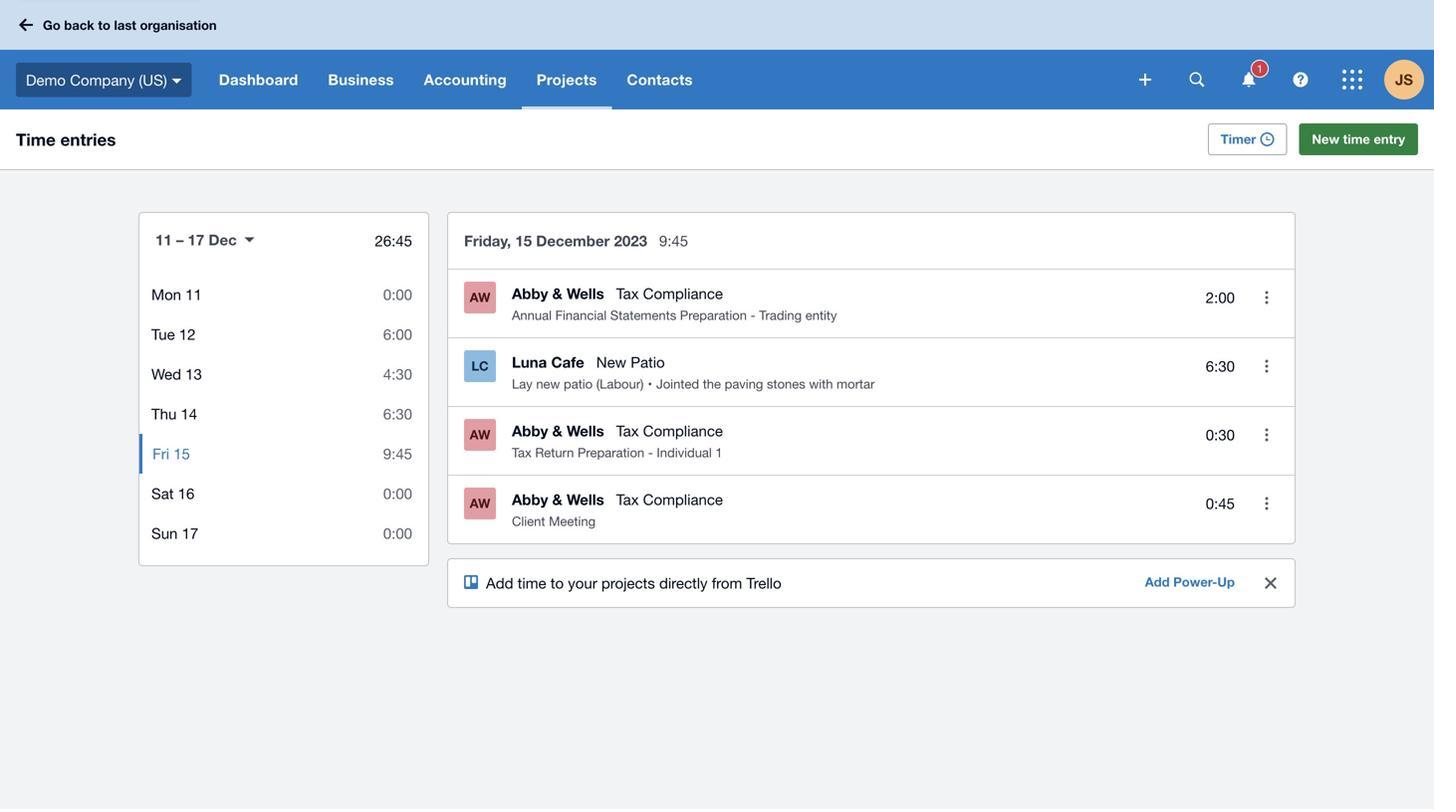 Task type: vqa. For each thing, say whether or not it's contained in the screenshot.
top More options icon
yes



Task type: locate. For each thing, give the bounding box(es) containing it.
0 vertical spatial svg image
[[19, 18, 33, 31]]

11 right mon
[[185, 286, 202, 303]]

add down client
[[486, 575, 513, 592]]

compliance up individual
[[643, 422, 723, 440]]

svg image right the '1' popup button
[[1293, 72, 1308, 87]]

2 more options image from the top
[[1247, 415, 1287, 455]]

time left entry
[[1343, 131, 1370, 147]]

1 vertical spatial time
[[518, 575, 546, 592]]

& up client meeting
[[552, 491, 563, 509]]

financial
[[555, 308, 607, 323]]

svg image
[[1342, 70, 1362, 90], [1190, 72, 1205, 87], [1242, 72, 1255, 87], [1139, 74, 1151, 86], [172, 78, 182, 83]]

0 horizontal spatial 9:45
[[383, 445, 412, 463]]

1 wells from the top
[[567, 285, 604, 303]]

fri 15
[[152, 445, 190, 463]]

0 vertical spatial 17
[[188, 231, 204, 249]]

2 & from the top
[[552, 422, 563, 440]]

0 vertical spatial 9:45
[[659, 232, 688, 249]]

0 vertical spatial abby & wells
[[512, 285, 604, 303]]

demo company (us) button
[[0, 50, 204, 110]]

3 0:00 from the top
[[383, 525, 412, 542]]

0 horizontal spatial svg image
[[19, 18, 33, 31]]

add
[[486, 575, 513, 592], [1145, 575, 1170, 590]]

16
[[178, 485, 195, 502]]

tax compliance up individual
[[616, 422, 723, 440]]

annual financial statements preparation - trading entity
[[512, 308, 837, 323]]

0 vertical spatial &
[[552, 285, 563, 303]]

wells
[[567, 285, 604, 303], [567, 422, 604, 440], [567, 491, 604, 509]]

more options image for 0:30
[[1247, 415, 1287, 455]]

abby & wells
[[512, 285, 604, 303], [512, 422, 604, 440], [512, 491, 604, 509]]

fri
[[152, 445, 169, 463]]

tax compliance
[[616, 285, 723, 302], [616, 422, 723, 440], [616, 491, 723, 508]]

-
[[750, 308, 756, 323], [648, 445, 653, 461]]

new up (labour)
[[596, 354, 626, 371]]

0:00
[[383, 286, 412, 303], [383, 485, 412, 502], [383, 525, 412, 542]]

preparation
[[680, 308, 747, 323], [578, 445, 644, 461]]

1 vertical spatial 0:00
[[383, 485, 412, 502]]

2 vertical spatial abby
[[512, 491, 548, 509]]

17 inside popup button
[[188, 231, 204, 249]]

6:30
[[1206, 358, 1235, 375], [383, 405, 412, 423]]

0 vertical spatial 11
[[155, 231, 172, 249]]

1 horizontal spatial new
[[1312, 131, 1340, 147]]

2 abby from the top
[[512, 422, 548, 440]]

abby & wells up financial
[[512, 285, 604, 303]]

1 compliance from the top
[[643, 285, 723, 302]]

0 vertical spatial new
[[1312, 131, 1340, 147]]

more options image right 2:00
[[1247, 278, 1287, 318]]

3 abby from the top
[[512, 491, 548, 509]]

2 tax compliance from the top
[[616, 422, 723, 440]]

0 vertical spatial tax compliance
[[616, 285, 723, 302]]

1 horizontal spatial 15
[[515, 232, 532, 250]]

2 wells from the top
[[567, 422, 604, 440]]

new
[[1312, 131, 1340, 147], [596, 354, 626, 371]]

0 vertical spatial more options image
[[1247, 347, 1287, 386]]

1 vertical spatial more options image
[[1247, 484, 1287, 524]]

2 aw from the top
[[470, 427, 490, 443]]

dashboard
[[219, 71, 298, 89]]

0 horizontal spatial 15
[[173, 445, 190, 463]]

1 vertical spatial 6:30
[[383, 405, 412, 423]]

3 aw from the top
[[470, 496, 490, 511]]

3 wells from the top
[[567, 491, 604, 509]]

0 vertical spatial more options image
[[1247, 278, 1287, 318]]

0 vertical spatial to
[[98, 17, 110, 33]]

- left trading
[[750, 308, 756, 323]]

new time entry button
[[1299, 123, 1418, 155]]

tax compliance up annual financial statements preparation - trading entity
[[616, 285, 723, 302]]

1 horizontal spatial -
[[750, 308, 756, 323]]

more options image
[[1247, 347, 1287, 386], [1247, 484, 1287, 524]]

1 right individual
[[715, 445, 723, 461]]

0 vertical spatial 1
[[1257, 62, 1263, 75]]

abby
[[512, 285, 548, 303], [512, 422, 548, 440], [512, 491, 548, 509]]

6:30 down 4:30
[[383, 405, 412, 423]]

aw for 0:45
[[470, 496, 490, 511]]

9:45 for fri 15
[[383, 445, 412, 463]]

6:30 down 2:00
[[1206, 358, 1235, 375]]

abby for 0:45
[[512, 491, 548, 509]]

projects button
[[522, 50, 612, 110]]

0 vertical spatial time
[[1343, 131, 1370, 147]]

to for last
[[98, 17, 110, 33]]

time for entry
[[1343, 131, 1370, 147]]

1 vertical spatial 15
[[173, 445, 190, 463]]

tue
[[151, 326, 175, 343]]

luna cafe
[[512, 354, 584, 371]]

1 vertical spatial more options image
[[1247, 415, 1287, 455]]

& up the return
[[552, 422, 563, 440]]

& up financial
[[552, 285, 563, 303]]

company
[[70, 71, 135, 88]]

1 horizontal spatial time
[[1343, 131, 1370, 147]]

tax return preparation - individual 1
[[512, 445, 723, 461]]

17 right –
[[188, 231, 204, 249]]

2 vertical spatial wells
[[567, 491, 604, 509]]

to left last
[[98, 17, 110, 33]]

add for add time to your projects directly from trello
[[486, 575, 513, 592]]

0 horizontal spatial to
[[98, 17, 110, 33]]

svg image inside demo company (us) popup button
[[172, 78, 182, 83]]

1 & from the top
[[552, 285, 563, 303]]

mon
[[151, 286, 181, 303]]

new for new time entry
[[1312, 131, 1340, 147]]

wells up the return
[[567, 422, 604, 440]]

aw
[[470, 290, 490, 305], [470, 427, 490, 443], [470, 496, 490, 511]]

friday,
[[464, 232, 511, 250]]

more options image for luna cafe
[[1247, 347, 1287, 386]]

1 vertical spatial to
[[550, 575, 564, 592]]

& for 2:00
[[552, 285, 563, 303]]

time left your
[[518, 575, 546, 592]]

stones
[[767, 376, 805, 392]]

svg image
[[19, 18, 33, 31], [1293, 72, 1308, 87]]

1 0:00 from the top
[[383, 286, 412, 303]]

3 & from the top
[[552, 491, 563, 509]]

tax
[[616, 285, 639, 302], [616, 422, 639, 440], [512, 445, 532, 461], [616, 491, 639, 508]]

1 vertical spatial -
[[648, 445, 653, 461]]

patio
[[564, 376, 593, 392]]

1 vertical spatial wells
[[567, 422, 604, 440]]

9:45 right 2023
[[659, 232, 688, 249]]

2 vertical spatial &
[[552, 491, 563, 509]]

compliance
[[643, 285, 723, 302], [643, 422, 723, 440], [643, 491, 723, 508]]

15 right the friday,
[[515, 232, 532, 250]]

compliance down individual
[[643, 491, 723, 508]]

abby up annual
[[512, 285, 548, 303]]

2023
[[614, 232, 647, 250]]

3 compliance from the top
[[643, 491, 723, 508]]

11 – 17 dec button
[[139, 217, 271, 263]]

1 horizontal spatial preparation
[[680, 308, 747, 323]]

abby & wells up client meeting
[[512, 491, 604, 509]]

1
[[1257, 62, 1263, 75], [715, 445, 723, 461]]

abby up client
[[512, 491, 548, 509]]

11 inside popup button
[[155, 231, 172, 249]]

2 add from the left
[[1145, 575, 1170, 590]]

add time to your projects directly from trello
[[486, 575, 782, 592]]

1 vertical spatial 9:45
[[383, 445, 412, 463]]

1 vertical spatial svg image
[[1293, 72, 1308, 87]]

2 vertical spatial abby & wells
[[512, 491, 604, 509]]

compliance up annual financial statements preparation - trading entity
[[643, 285, 723, 302]]

0 vertical spatial abby
[[512, 285, 548, 303]]

tax left the return
[[512, 445, 532, 461]]

back
[[64, 17, 94, 33]]

tax compliance for 0:30
[[616, 422, 723, 440]]

11 left –
[[155, 231, 172, 249]]

1 aw from the top
[[470, 290, 490, 305]]

wells up meeting at the bottom of the page
[[567, 491, 604, 509]]

9:45 down 4:30
[[383, 445, 412, 463]]

1 vertical spatial abby & wells
[[512, 422, 604, 440]]

abby & wells for 0:30
[[512, 422, 604, 440]]

tax down the tax return preparation - individual 1
[[616, 491, 639, 508]]

2 vertical spatial aw
[[470, 496, 490, 511]]

new left entry
[[1312, 131, 1340, 147]]

abby & wells up the return
[[512, 422, 604, 440]]

sat 16
[[151, 485, 195, 502]]

1 abby & wells from the top
[[512, 285, 604, 303]]

add left power-
[[1145, 575, 1170, 590]]

17 right sun
[[182, 525, 198, 542]]

preparation right the return
[[578, 445, 644, 461]]

1 vertical spatial abby
[[512, 422, 548, 440]]

0 vertical spatial 0:00
[[383, 286, 412, 303]]

new for new patio
[[596, 354, 626, 371]]

0 horizontal spatial 1
[[715, 445, 723, 461]]

0 horizontal spatial 6:30
[[383, 405, 412, 423]]

js button
[[1384, 50, 1434, 110]]

time inside "new time entry" button
[[1343, 131, 1370, 147]]

2 vertical spatial compliance
[[643, 491, 723, 508]]

more options image for abby & wells
[[1247, 484, 1287, 524]]

1 vertical spatial &
[[552, 422, 563, 440]]

3 abby & wells from the top
[[512, 491, 604, 509]]

1 horizontal spatial add
[[1145, 575, 1170, 590]]

2 more options image from the top
[[1247, 484, 1287, 524]]

1 more options image from the top
[[1247, 278, 1287, 318]]

1 vertical spatial aw
[[470, 427, 490, 443]]

0 horizontal spatial time
[[518, 575, 546, 592]]

& for 0:30
[[552, 422, 563, 440]]

tax up statements
[[616, 285, 639, 302]]

tax up the tax return preparation - individual 1
[[616, 422, 639, 440]]

banner containing dashboard
[[0, 0, 1434, 110]]

1 horizontal spatial svg image
[[1293, 72, 1308, 87]]

tax for 0:45
[[616, 491, 639, 508]]

0 vertical spatial compliance
[[643, 285, 723, 302]]

0 horizontal spatial new
[[596, 354, 626, 371]]

0 vertical spatial wells
[[567, 285, 604, 303]]

1 abby from the top
[[512, 285, 548, 303]]

more options image right 0:30
[[1247, 415, 1287, 455]]

(labour)
[[596, 376, 644, 392]]

wells up financial
[[567, 285, 604, 303]]

more options image
[[1247, 278, 1287, 318], [1247, 415, 1287, 455]]

tax for 0:30
[[616, 422, 639, 440]]

more options image for 2:00
[[1247, 278, 1287, 318]]

1 vertical spatial preparation
[[578, 445, 644, 461]]

&
[[552, 285, 563, 303], [552, 422, 563, 440], [552, 491, 563, 509]]

dashboard link
[[204, 50, 313, 110]]

svg image left go
[[19, 18, 33, 31]]

0 horizontal spatial 11
[[155, 231, 172, 249]]

3 tax compliance from the top
[[616, 491, 723, 508]]

tax compliance down individual
[[616, 491, 723, 508]]

individual
[[657, 445, 712, 461]]

15 right fri at the left of page
[[173, 445, 190, 463]]

new
[[536, 376, 560, 392]]

wed
[[151, 365, 181, 383]]

0 vertical spatial 6:30
[[1206, 358, 1235, 375]]

go back to last organisation link
[[12, 7, 229, 43]]

to
[[98, 17, 110, 33], [550, 575, 564, 592]]

1 vertical spatial new
[[596, 354, 626, 371]]

1 add from the left
[[486, 575, 513, 592]]

december
[[536, 232, 610, 250]]

0 horizontal spatial add
[[486, 575, 513, 592]]

to inside banner
[[98, 17, 110, 33]]

svg image inside go back to last organisation link
[[19, 18, 33, 31]]

abby up the return
[[512, 422, 548, 440]]

1 horizontal spatial to
[[550, 575, 564, 592]]

15
[[515, 232, 532, 250], [173, 445, 190, 463]]

banner
[[0, 0, 1434, 110]]

1 vertical spatial compliance
[[643, 422, 723, 440]]

projects
[[601, 575, 655, 592]]

1 horizontal spatial 1
[[1257, 62, 1263, 75]]

0 vertical spatial aw
[[470, 290, 490, 305]]

client meeting
[[512, 514, 596, 529]]

preparation left trading
[[680, 308, 747, 323]]

wed 13
[[151, 365, 202, 383]]

2 abby & wells from the top
[[512, 422, 604, 440]]

sat
[[151, 485, 174, 502]]

tue 12
[[151, 326, 196, 343]]

contacts button
[[612, 50, 708, 110]]

1 more options image from the top
[[1247, 347, 1287, 386]]

1 vertical spatial 11
[[185, 286, 202, 303]]

2 vertical spatial 0:00
[[383, 525, 412, 542]]

0 vertical spatial 15
[[515, 232, 532, 250]]

- left individual
[[648, 445, 653, 461]]

2 vertical spatial tax compliance
[[616, 491, 723, 508]]

js
[[1395, 71, 1413, 89]]

accounting
[[424, 71, 507, 89]]

11
[[155, 231, 172, 249], [185, 286, 202, 303]]

1 horizontal spatial 9:45
[[659, 232, 688, 249]]

new inside "new time entry" button
[[1312, 131, 1340, 147]]

1 vertical spatial tax compliance
[[616, 422, 723, 440]]

1 tax compliance from the top
[[616, 285, 723, 302]]

–
[[176, 231, 184, 249]]

1 up timer button
[[1257, 62, 1263, 75]]

entry
[[1374, 131, 1405, 147]]

wells for 0:45
[[567, 491, 604, 509]]

to left your
[[550, 575, 564, 592]]

2 compliance from the top
[[643, 422, 723, 440]]



Task type: describe. For each thing, give the bounding box(es) containing it.
business button
[[313, 50, 409, 110]]

11 – 17 dec
[[155, 231, 237, 249]]

thu 14
[[151, 405, 197, 423]]

14
[[181, 405, 197, 423]]

2:00
[[1206, 289, 1235, 306]]

luna
[[512, 354, 547, 371]]

new patio
[[596, 354, 665, 371]]

contacts
[[627, 71, 693, 89]]

15 for fri
[[173, 445, 190, 463]]

sun
[[151, 525, 178, 542]]

abby & wells for 2:00
[[512, 285, 604, 303]]

abby for 2:00
[[512, 285, 548, 303]]

sun 17
[[151, 525, 198, 542]]

aw for 0:30
[[470, 427, 490, 443]]

1 button
[[1229, 50, 1269, 110]]

(us)
[[139, 71, 167, 88]]

0:00 for mon 11
[[383, 286, 412, 303]]

15 for friday,
[[515, 232, 532, 250]]

return
[[535, 445, 574, 461]]

lay
[[512, 376, 533, 392]]

9:45 for friday, 15 december 2023
[[659, 232, 688, 249]]

1 inside the '1' popup button
[[1257, 62, 1263, 75]]

your
[[568, 575, 597, 592]]

statements
[[610, 308, 676, 323]]

0 horizontal spatial preparation
[[578, 445, 644, 461]]

annual
[[512, 308, 552, 323]]

compliance for 2:00
[[643, 285, 723, 302]]

demo company (us)
[[26, 71, 167, 88]]

go back to last organisation
[[43, 17, 217, 33]]

meeting
[[549, 514, 596, 529]]

wells for 0:30
[[567, 422, 604, 440]]

trello
[[746, 575, 782, 592]]

tax compliance for 2:00
[[616, 285, 723, 302]]

0 vertical spatial preparation
[[680, 308, 747, 323]]

with
[[809, 376, 833, 392]]

0:45
[[1206, 495, 1235, 513]]

business
[[328, 71, 394, 89]]

& for 0:45
[[552, 491, 563, 509]]

directly
[[659, 575, 708, 592]]

aw for 2:00
[[470, 290, 490, 305]]

1 horizontal spatial 11
[[185, 286, 202, 303]]

up
[[1217, 575, 1235, 590]]

projects
[[537, 71, 597, 89]]

go
[[43, 17, 61, 33]]

tax for 2:00
[[616, 285, 639, 302]]

entity
[[805, 308, 837, 323]]

to for your
[[550, 575, 564, 592]]

6:00
[[383, 326, 412, 343]]

0:30
[[1206, 426, 1235, 444]]

timer
[[1221, 131, 1256, 147]]

abby for 0:30
[[512, 422, 548, 440]]

thu
[[151, 405, 177, 423]]

12
[[179, 326, 196, 343]]

patio
[[631, 354, 665, 371]]

lc
[[471, 359, 489, 374]]

lay new patio (labour) • jointed the paving stones with mortar
[[512, 376, 875, 392]]

26:45
[[375, 232, 412, 249]]

demo
[[26, 71, 66, 88]]

wells for 2:00
[[567, 285, 604, 303]]

dec
[[209, 231, 237, 249]]

tax compliance for 0:45
[[616, 491, 723, 508]]

timer button
[[1208, 123, 1287, 155]]

svg image inside the '1' popup button
[[1242, 72, 1255, 87]]

1 horizontal spatial 6:30
[[1206, 358, 1235, 375]]

compliance for 0:30
[[643, 422, 723, 440]]

client
[[512, 514, 545, 529]]

time
[[16, 129, 56, 149]]

jointed
[[656, 376, 699, 392]]

13
[[185, 365, 202, 383]]

from
[[712, 575, 742, 592]]

0 vertical spatial -
[[750, 308, 756, 323]]

compliance for 0:45
[[643, 491, 723, 508]]

cafe
[[551, 354, 584, 371]]

0:00 for sun 17
[[383, 525, 412, 542]]

paving
[[725, 376, 763, 392]]

add for add power-up
[[1145, 575, 1170, 590]]

accounting button
[[409, 50, 522, 110]]

clear image
[[1265, 578, 1277, 590]]

1 vertical spatial 17
[[182, 525, 198, 542]]

clear button
[[1251, 564, 1291, 604]]

4:30
[[383, 365, 412, 383]]

mortar
[[837, 376, 875, 392]]

•
[[648, 376, 652, 392]]

new time entry
[[1312, 131, 1405, 147]]

add power-up
[[1145, 575, 1235, 590]]

0 horizontal spatial -
[[648, 445, 653, 461]]

power-
[[1173, 575, 1217, 590]]

time for to
[[518, 575, 546, 592]]

mon 11
[[151, 286, 202, 303]]

entries
[[60, 129, 116, 149]]

trading
[[759, 308, 802, 323]]

2 0:00 from the top
[[383, 485, 412, 502]]

organisation
[[140, 17, 217, 33]]

abby & wells for 0:45
[[512, 491, 604, 509]]

friday, 15 december 2023
[[464, 232, 647, 250]]

1 vertical spatial 1
[[715, 445, 723, 461]]

time entries
[[16, 129, 116, 149]]



